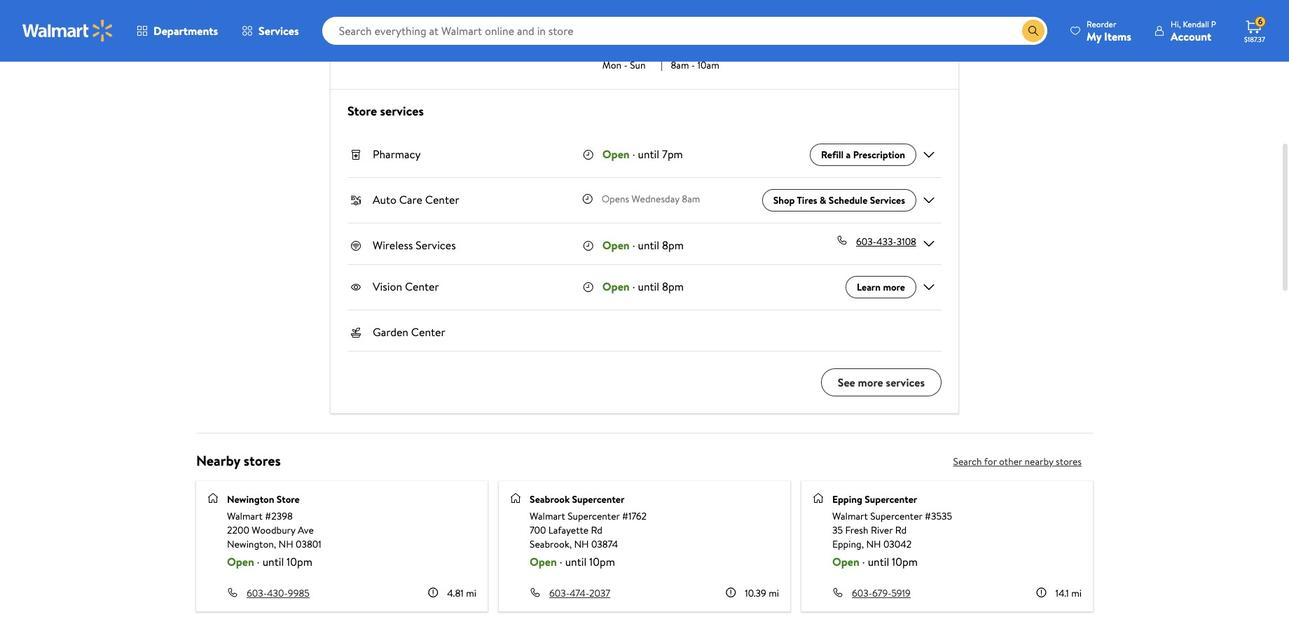 Task type: locate. For each thing, give the bounding box(es) containing it.
6
[[1258, 16, 1263, 27]]

1 vertical spatial center
[[405, 279, 439, 294]]

1 # from the left
[[265, 509, 271, 523]]

2 horizontal spatial walmart
[[832, 509, 868, 523]]

rd right river
[[895, 523, 907, 537]]

0 horizontal spatial mi
[[466, 586, 476, 600]]

center for garden center
[[411, 324, 445, 340]]

1 horizontal spatial learn
[[857, 280, 881, 294]]

2 rd from the left
[[895, 523, 907, 537]]

a for enjoy
[[624, 29, 628, 41]]

1 horizontal spatial -
[[691, 58, 695, 72]]

, inside seabrook supercenter walmart supercenter # 1762 700 lafayette rd seabrook , nh 03874 open · until 10pm
[[569, 537, 572, 551]]

1 horizontal spatial 10pm
[[589, 554, 615, 569]]

1 vertical spatial services
[[886, 375, 925, 390]]

0 vertical spatial 8am
[[671, 58, 689, 72]]

newington
[[227, 492, 274, 506], [227, 537, 274, 551]]

,
[[274, 537, 276, 551], [569, 537, 572, 551], [862, 537, 864, 551]]

a inside enjoy a calmer shopping environment during these hours.
[[624, 29, 628, 41]]

2 - from the left
[[691, 58, 695, 72]]

1 10pm from the left
[[287, 554, 312, 569]]

10pm inside newington store walmart # 2398 2200 woodbury ave newington , nh 03801 open · until 10pm
[[287, 554, 312, 569]]

1 horizontal spatial services
[[886, 375, 925, 390]]

2 mi from the left
[[769, 586, 779, 600]]

700
[[530, 523, 546, 537]]

walmart for nh
[[832, 509, 868, 523]]

-
[[624, 58, 628, 72], [691, 58, 695, 72]]

services
[[259, 23, 299, 39], [870, 193, 905, 207], [416, 237, 456, 253]]

newington down 2398 at left bottom
[[227, 537, 274, 551]]

3 walmart from the left
[[832, 509, 868, 523]]

0 horizontal spatial ,
[[274, 537, 276, 551]]

0 vertical spatial services
[[380, 102, 424, 120]]

1 vertical spatial 8pm
[[662, 279, 684, 294]]

store up pharmacy
[[348, 102, 377, 120]]

lafayette
[[549, 523, 589, 537]]

2 seabrook from the top
[[530, 537, 569, 551]]

4.81
[[447, 586, 464, 600]]

learn
[[674, 41, 695, 52], [857, 280, 881, 294]]

- left 10am
[[691, 58, 695, 72]]

prescription
[[853, 148, 905, 162]]

0 vertical spatial more
[[697, 41, 716, 52]]

1 horizontal spatial walmart
[[530, 509, 565, 523]]

0 horizontal spatial learn more
[[674, 41, 716, 52]]

1 vertical spatial seabrook
[[530, 537, 569, 551]]

|
[[661, 58, 663, 72]]

# right lafayette
[[622, 509, 628, 523]]

0 vertical spatial 8pm
[[662, 237, 684, 253]]

1 open · until 8pm from the top
[[602, 237, 684, 253]]

1 horizontal spatial nh
[[574, 537, 589, 551]]

newington up the 2200
[[227, 492, 274, 506]]

1 nh from the left
[[279, 537, 293, 551]]

, left river
[[862, 537, 864, 551]]

a right refill
[[846, 148, 851, 162]]

nh left 03801
[[279, 537, 293, 551]]

mon - sun
[[602, 58, 646, 72]]

2 horizontal spatial 10pm
[[892, 554, 918, 569]]

1 walmart from the left
[[227, 509, 263, 523]]

# inside seabrook supercenter walmart supercenter # 1762 700 lafayette rd seabrook , nh 03874 open · until 10pm
[[622, 509, 628, 523]]

my
[[1087, 28, 1102, 44]]

center right vision
[[405, 279, 439, 294]]

0 vertical spatial center
[[425, 192, 459, 207]]

2 horizontal spatial #
[[925, 509, 931, 523]]

epping left river
[[832, 537, 862, 551]]

walmart inside epping supercenter walmart supercenter # 3535 35 fresh river rd epping , nh 03042 open · until 10pm
[[832, 509, 868, 523]]

0 vertical spatial learn more link
[[672, 36, 727, 58]]

Walmart Site-Wide search field
[[322, 17, 1048, 45]]

vision
[[373, 279, 402, 294]]

until inside newington store walmart # 2398 2200 woodbury ave newington , nh 03801 open · until 10pm
[[263, 554, 284, 569]]

rd
[[591, 523, 603, 537], [895, 523, 907, 537]]

mi right 14.1
[[1071, 586, 1082, 600]]

open
[[602, 146, 630, 162], [602, 237, 630, 253], [602, 279, 630, 294], [227, 554, 254, 569], [530, 554, 557, 569], [832, 554, 860, 569]]

shop tires & schedule services link
[[762, 189, 916, 212]]

store
[[348, 102, 377, 120], [277, 492, 300, 506]]

8pm for vision center
[[662, 279, 684, 294]]

0 vertical spatial services
[[259, 23, 299, 39]]

rd right lafayette
[[591, 523, 603, 537]]

search for other nearby stores
[[953, 455, 1082, 469]]

2 open · until 8pm from the top
[[602, 279, 684, 294]]

5919
[[892, 586, 911, 600]]

1 vertical spatial store
[[277, 492, 300, 506]]

reorder my items
[[1087, 18, 1132, 44]]

6 $187.37
[[1244, 16, 1265, 44]]

seabrook
[[530, 492, 570, 506], [530, 537, 569, 551]]

2 epping from the top
[[832, 537, 862, 551]]

rd inside seabrook supercenter walmart supercenter # 1762 700 lafayette rd seabrook , nh 03874 open · until 10pm
[[591, 523, 603, 537]]

epping supercenter walmart supercenter # 3535 35 fresh river rd epping , nh 03042 open · until 10pm
[[832, 492, 952, 569]]

stores right nearby in the right bottom of the page
[[1056, 455, 1082, 469]]

search
[[953, 455, 982, 469]]

newington store walmart # 2398 2200 woodbury ave newington , nh 03801 open · until 10pm
[[227, 492, 321, 569]]

Search search field
[[322, 17, 1048, 45]]

center right care
[[425, 192, 459, 207]]

0 horizontal spatial #
[[265, 509, 271, 523]]

1 vertical spatial epping
[[832, 537, 862, 551]]

2 horizontal spatial ,
[[862, 537, 864, 551]]

wireless
[[373, 237, 413, 253]]

4.81 mi
[[447, 586, 476, 600]]

nh left the 03042
[[866, 537, 881, 551]]

# right the 2200
[[265, 509, 271, 523]]

search icon image
[[1028, 25, 1039, 36]]

2 8pm from the top
[[662, 279, 684, 294]]

more inside dropdown button
[[858, 375, 883, 390]]

refill a prescription
[[821, 148, 905, 162]]

learn for the leftmost learn more link
[[674, 41, 695, 52]]

2 walmart from the left
[[530, 509, 565, 523]]

· inside epping supercenter walmart supercenter # 3535 35 fresh river rd epping , nh 03042 open · until 10pm
[[862, 554, 865, 569]]

2 10pm from the left
[[589, 554, 615, 569]]

open · until 8pm for services
[[602, 237, 684, 253]]

603-474-2037 link
[[549, 586, 610, 600]]

a right the enjoy
[[624, 29, 628, 41]]

0 horizontal spatial a
[[624, 29, 628, 41]]

603- left 2037
[[549, 586, 570, 600]]

nh inside seabrook supercenter walmart supercenter # 1762 700 lafayette rd seabrook , nh 03874 open · until 10pm
[[574, 537, 589, 551]]

wireless services
[[373, 237, 456, 253]]

10pm
[[287, 554, 312, 569], [589, 554, 615, 569], [892, 554, 918, 569]]

0 horizontal spatial nh
[[279, 537, 293, 551]]

stores right nearby
[[244, 451, 281, 470]]

433-
[[877, 235, 897, 249]]

8am right wednesday
[[682, 192, 700, 206]]

more right the see
[[858, 375, 883, 390]]

learn more up 8am - 10am
[[674, 41, 716, 52]]

seabrook up 700
[[530, 492, 570, 506]]

0 vertical spatial epping
[[832, 492, 862, 506]]

center right garden at the left of the page
[[411, 324, 445, 340]]

2 horizontal spatial mi
[[1071, 586, 1082, 600]]

walmart for 03874
[[530, 509, 565, 523]]

2 # from the left
[[622, 509, 628, 523]]

2 horizontal spatial services
[[870, 193, 905, 207]]

0 horizontal spatial stores
[[244, 451, 281, 470]]

3 , from the left
[[862, 537, 864, 551]]

- for 8am
[[691, 58, 695, 72]]

nearby stores
[[196, 451, 281, 470]]

supercenter up river
[[865, 492, 917, 506]]

1 horizontal spatial stores
[[1056, 455, 1082, 469]]

1 horizontal spatial rd
[[895, 523, 907, 537]]

679-
[[872, 586, 892, 600]]

epping up fresh
[[832, 492, 862, 506]]

603- inside 603-433-3108 link
[[856, 235, 877, 249]]

nh left 03874
[[574, 537, 589, 551]]

0 horizontal spatial walmart
[[227, 509, 263, 523]]

0 horizontal spatial 10pm
[[287, 554, 312, 569]]

1 horizontal spatial learn more link
[[846, 276, 916, 298]]

mi right 10.39
[[769, 586, 779, 600]]

more for the leftmost learn more link
[[697, 41, 716, 52]]

#
[[265, 509, 271, 523], [622, 509, 628, 523], [925, 509, 931, 523]]

0 vertical spatial a
[[624, 29, 628, 41]]

mi
[[466, 586, 476, 600], [769, 586, 779, 600], [1071, 586, 1082, 600]]

services right the see
[[886, 375, 925, 390]]

more for see more services dropdown button
[[858, 375, 883, 390]]

epping
[[832, 492, 862, 506], [832, 537, 862, 551]]

learn more down 603-433-3108 link
[[857, 280, 905, 294]]

1 horizontal spatial mi
[[769, 586, 779, 600]]

603-430-9985 link
[[247, 586, 310, 600]]

sensory-friendly hours element
[[602, 13, 761, 27]]

walmart inside seabrook supercenter walmart supercenter # 1762 700 lafayette rd seabrook , nh 03874 open · until 10pm
[[530, 509, 565, 523]]

services up pharmacy
[[380, 102, 424, 120]]

2 nh from the left
[[574, 537, 589, 551]]

1 vertical spatial learn more link
[[846, 276, 916, 298]]

603-
[[856, 235, 877, 249], [247, 586, 267, 600], [549, 586, 570, 600], [852, 586, 872, 600]]

until
[[638, 146, 659, 162], [638, 237, 659, 253], [638, 279, 659, 294], [263, 554, 284, 569], [565, 554, 587, 569], [868, 554, 889, 569]]

fresh
[[845, 523, 869, 537]]

mon - sun element
[[602, 58, 659, 72]]

see more services button
[[821, 368, 942, 397]]

2 , from the left
[[569, 537, 572, 551]]

1 - from the left
[[624, 58, 628, 72]]

supercenter up the 03042
[[870, 509, 923, 523]]

open · until 8pm
[[602, 237, 684, 253], [602, 279, 684, 294]]

more down 603-433-3108 link
[[883, 280, 905, 294]]

1 vertical spatial learn
[[857, 280, 881, 294]]

walmart for open
[[227, 509, 263, 523]]

learn more link
[[672, 36, 727, 58], [846, 276, 916, 298]]

10pm down 03801
[[287, 554, 312, 569]]

# right river
[[925, 509, 931, 523]]

hours
[[675, 13, 699, 27]]

account
[[1171, 28, 1212, 44]]

603-433-3108 link
[[856, 235, 916, 253]]

603- left 9985
[[247, 586, 267, 600]]

0 horizontal spatial learn more link
[[672, 36, 727, 58]]

&
[[820, 193, 826, 207]]

1 vertical spatial 8am
[[682, 192, 700, 206]]

enjoy
[[602, 29, 622, 41]]

03801
[[296, 537, 321, 551]]

, down 2398 at left bottom
[[274, 537, 276, 551]]

3 nh from the left
[[866, 537, 881, 551]]

0 horizontal spatial -
[[624, 58, 628, 72]]

services
[[380, 102, 424, 120], [886, 375, 925, 390]]

- left 'sun'
[[624, 58, 628, 72]]

learn more for the bottommost learn more link
[[857, 280, 905, 294]]

10pm down 03874
[[589, 554, 615, 569]]

services inside dropdown button
[[886, 375, 925, 390]]

vision center
[[373, 279, 439, 294]]

1 vertical spatial services
[[870, 193, 905, 207]]

1 vertical spatial open · until 8pm
[[602, 279, 684, 294]]

learn for the bottommost learn more link
[[857, 280, 881, 294]]

tires
[[797, 193, 817, 207]]

learn more
[[674, 41, 716, 52], [857, 280, 905, 294]]

0 vertical spatial learn
[[674, 41, 695, 52]]

8pm
[[662, 237, 684, 253], [662, 279, 684, 294]]

1 vertical spatial newington
[[227, 537, 274, 551]]

0 horizontal spatial services
[[259, 23, 299, 39]]

14.1
[[1056, 586, 1069, 600]]

# inside epping supercenter walmart supercenter # 3535 35 fresh river rd epping , nh 03042 open · until 10pm
[[925, 509, 931, 523]]

2 horizontal spatial nh
[[866, 537, 881, 551]]

1 horizontal spatial learn more
[[857, 280, 905, 294]]

1 horizontal spatial ,
[[569, 537, 572, 551]]

1 horizontal spatial a
[[846, 148, 851, 162]]

store up 2398 at left bottom
[[277, 492, 300, 506]]

0 vertical spatial open · until 8pm
[[602, 237, 684, 253]]

8am
[[671, 58, 689, 72], [682, 192, 700, 206]]

walmart inside newington store walmart # 2398 2200 woodbury ave newington , nh 03801 open · until 10pm
[[227, 509, 263, 523]]

a inside "link"
[[846, 148, 851, 162]]

3 # from the left
[[925, 509, 931, 523]]

more up 10am
[[697, 41, 716, 52]]

1 8pm from the top
[[662, 237, 684, 253]]

0 horizontal spatial learn
[[674, 41, 695, 52]]

1 horizontal spatial #
[[622, 509, 628, 523]]

supercenter up 03874
[[568, 509, 620, 523]]

10pm inside seabrook supercenter walmart supercenter # 1762 700 lafayette rd seabrook , nh 03874 open · until 10pm
[[589, 554, 615, 569]]

2 vertical spatial center
[[411, 324, 445, 340]]

10pm down the 03042
[[892, 554, 918, 569]]

0 vertical spatial learn more
[[674, 41, 716, 52]]

2 vertical spatial more
[[858, 375, 883, 390]]

nearby
[[1025, 455, 1054, 469]]

friendly
[[640, 13, 673, 27]]

603- left 3108
[[856, 235, 877, 249]]

8am right |
[[671, 58, 689, 72]]

· inside seabrook supercenter walmart supercenter # 1762 700 lafayette rd seabrook , nh 03874 open · until 10pm
[[560, 554, 562, 569]]

0 vertical spatial newington
[[227, 492, 274, 506]]

0 vertical spatial seabrook
[[530, 492, 570, 506]]

environment
[[692, 29, 738, 41]]

1 , from the left
[[274, 537, 276, 551]]

, left 03874
[[569, 537, 572, 551]]

- for mon
[[624, 58, 628, 72]]

2 vertical spatial services
[[416, 237, 456, 253]]

0 horizontal spatial rd
[[591, 523, 603, 537]]

1 vertical spatial learn more
[[857, 280, 905, 294]]

until inside seabrook supercenter walmart supercenter # 1762 700 lafayette rd seabrook , nh 03874 open · until 10pm
[[565, 554, 587, 569]]

603- left 5919
[[852, 586, 872, 600]]

1 vertical spatial a
[[846, 148, 851, 162]]

seabrook left 03874
[[530, 537, 569, 551]]

sensory-friendly hours
[[602, 13, 699, 27]]

enjoy a calmer shopping environment during these hours. learn more element
[[602, 29, 738, 52]]

mi right 4.81
[[466, 586, 476, 600]]

0 horizontal spatial store
[[277, 492, 300, 506]]

0 vertical spatial store
[[348, 102, 377, 120]]

3 mi from the left
[[1071, 586, 1082, 600]]

3 10pm from the left
[[892, 554, 918, 569]]

1 rd from the left
[[591, 523, 603, 537]]

1 vertical spatial more
[[883, 280, 905, 294]]



Task type: describe. For each thing, give the bounding box(es) containing it.
603-679-5919
[[852, 586, 911, 600]]

2037
[[589, 586, 610, 600]]

2200
[[227, 523, 249, 537]]

2 newington from the top
[[227, 537, 274, 551]]

$187.37
[[1244, 34, 1265, 44]]

for
[[984, 455, 997, 469]]

603- for until
[[549, 586, 570, 600]]

opens wednesday 8am
[[602, 192, 700, 206]]

10pm inside epping supercenter walmart supercenter # 3535 35 fresh river rd epping , nh 03042 open · until 10pm
[[892, 554, 918, 569]]

1762
[[628, 509, 647, 523]]

10am
[[698, 58, 719, 72]]

· inside newington store walmart # 2398 2200 woodbury ave newington , nh 03801 open · until 10pm
[[257, 554, 260, 569]]

sun
[[630, 58, 646, 72]]

refill a prescription link
[[810, 144, 916, 166]]

10.39
[[745, 586, 766, 600]]

3108
[[897, 235, 916, 249]]

garden center
[[373, 324, 445, 340]]

auto
[[373, 192, 397, 207]]

8pm for wireless services
[[662, 237, 684, 253]]

1 horizontal spatial services
[[416, 237, 456, 253]]

services inside dropdown button
[[259, 23, 299, 39]]

ave
[[298, 523, 314, 537]]

river
[[871, 523, 893, 537]]

mi for 10pm
[[769, 586, 779, 600]]

opens
[[602, 192, 629, 206]]

, inside epping supercenter walmart supercenter # 3535 35 fresh river rd epping , nh 03042 open · until 10pm
[[862, 537, 864, 551]]

departments button
[[125, 14, 230, 48]]

shop tires & schedule services
[[773, 193, 905, 207]]

rd inside epping supercenter walmart supercenter # 3535 35 fresh river rd epping , nh 03042 open · until 10pm
[[895, 523, 907, 537]]

, inside newington store walmart # 2398 2200 woodbury ave newington , nh 03801 open · until 10pm
[[274, 537, 276, 551]]

7pm
[[662, 146, 683, 162]]

shop
[[773, 193, 795, 207]]

mi for until
[[1071, 586, 1082, 600]]

center for vision center
[[405, 279, 439, 294]]

603-433-3108
[[856, 235, 916, 249]]

03874
[[591, 537, 618, 551]]

603-679-5919 link
[[852, 586, 911, 600]]

departments
[[153, 23, 218, 39]]

shopping
[[657, 29, 690, 41]]

seabrook supercenter walmart supercenter # 1762 700 lafayette rd seabrook , nh 03874 open · until 10pm
[[530, 492, 647, 569]]

# for ·
[[622, 509, 628, 523]]

# for open
[[925, 509, 931, 523]]

1 mi from the left
[[466, 586, 476, 600]]

open inside epping supercenter walmart supercenter # 3535 35 fresh river rd epping , nh 03042 open · until 10pm
[[832, 554, 860, 569]]

auto care center
[[373, 192, 459, 207]]

store inside newington store walmart # 2398 2200 woodbury ave newington , nh 03801 open · until 10pm
[[277, 492, 300, 506]]

03042
[[884, 537, 912, 551]]

1 epping from the top
[[832, 492, 862, 506]]

walmart image
[[22, 20, 114, 42]]

430-
[[267, 586, 288, 600]]

nh inside epping supercenter walmart supercenter # 3535 35 fresh river rd epping , nh 03042 open · until 10pm
[[866, 537, 881, 551]]

2398
[[271, 509, 293, 523]]

10.39 mi
[[745, 586, 779, 600]]

474-
[[570, 586, 589, 600]]

sensory-
[[602, 13, 640, 27]]

other
[[999, 455, 1022, 469]]

603-430-9985
[[247, 586, 310, 600]]

learn more for the leftmost learn more link
[[674, 41, 716, 52]]

35
[[832, 523, 843, 537]]

wednesday
[[632, 192, 680, 206]]

care
[[399, 192, 422, 207]]

items
[[1104, 28, 1132, 44]]

open · until 7pm
[[602, 146, 683, 162]]

search for other nearby stores link
[[942, 450, 1093, 473]]

a for refill
[[846, 148, 851, 162]]

calmer
[[630, 29, 655, 41]]

1 seabrook from the top
[[530, 492, 570, 506]]

pharmacy
[[373, 146, 421, 162]]

8am - 10am
[[671, 58, 719, 72]]

nearby
[[196, 451, 240, 470]]

enjoy a calmer shopping environment during these hours.
[[602, 29, 738, 52]]

603- for 10pm
[[247, 586, 267, 600]]

garden
[[373, 324, 408, 340]]

9985
[[288, 586, 310, 600]]

more for the bottommost learn more link
[[883, 280, 905, 294]]

these
[[628, 41, 648, 52]]

schedule
[[829, 193, 868, 207]]

14.1 mi
[[1056, 586, 1082, 600]]

during
[[602, 41, 626, 52]]

603- for ·
[[852, 586, 872, 600]]

supercenter up lafayette
[[572, 492, 625, 506]]

hours.
[[650, 41, 672, 52]]

store services
[[348, 102, 424, 120]]

until inside epping supercenter walmart supercenter # 3535 35 fresh river rd epping , nh 03042 open · until 10pm
[[868, 554, 889, 569]]

hi, kendall p account
[[1171, 18, 1216, 44]]

mon
[[602, 58, 622, 72]]

kendall
[[1183, 18, 1209, 30]]

woodbury
[[252, 523, 295, 537]]

open inside newington store walmart # 2398 2200 woodbury ave newington , nh 03801 open · until 10pm
[[227, 554, 254, 569]]

see
[[838, 375, 855, 390]]

open · until 8pm for center
[[602, 279, 684, 294]]

# inside newington store walmart # 2398 2200 woodbury ave newington , nh 03801 open · until 10pm
[[265, 509, 271, 523]]

0 horizontal spatial services
[[380, 102, 424, 120]]

1 newington from the top
[[227, 492, 274, 506]]

8am - 10am element
[[665, 58, 719, 72]]

reorder
[[1087, 18, 1117, 30]]

603-474-2037
[[549, 586, 610, 600]]

1 horizontal spatial store
[[348, 102, 377, 120]]

hi,
[[1171, 18, 1181, 30]]

services button
[[230, 14, 311, 48]]

refill
[[821, 148, 844, 162]]

open inside seabrook supercenter walmart supercenter # 1762 700 lafayette rd seabrook , nh 03874 open · until 10pm
[[530, 554, 557, 569]]

nh inside newington store walmart # 2398 2200 woodbury ave newington , nh 03801 open · until 10pm
[[279, 537, 293, 551]]



Task type: vqa. For each thing, say whether or not it's contained in the screenshot.


